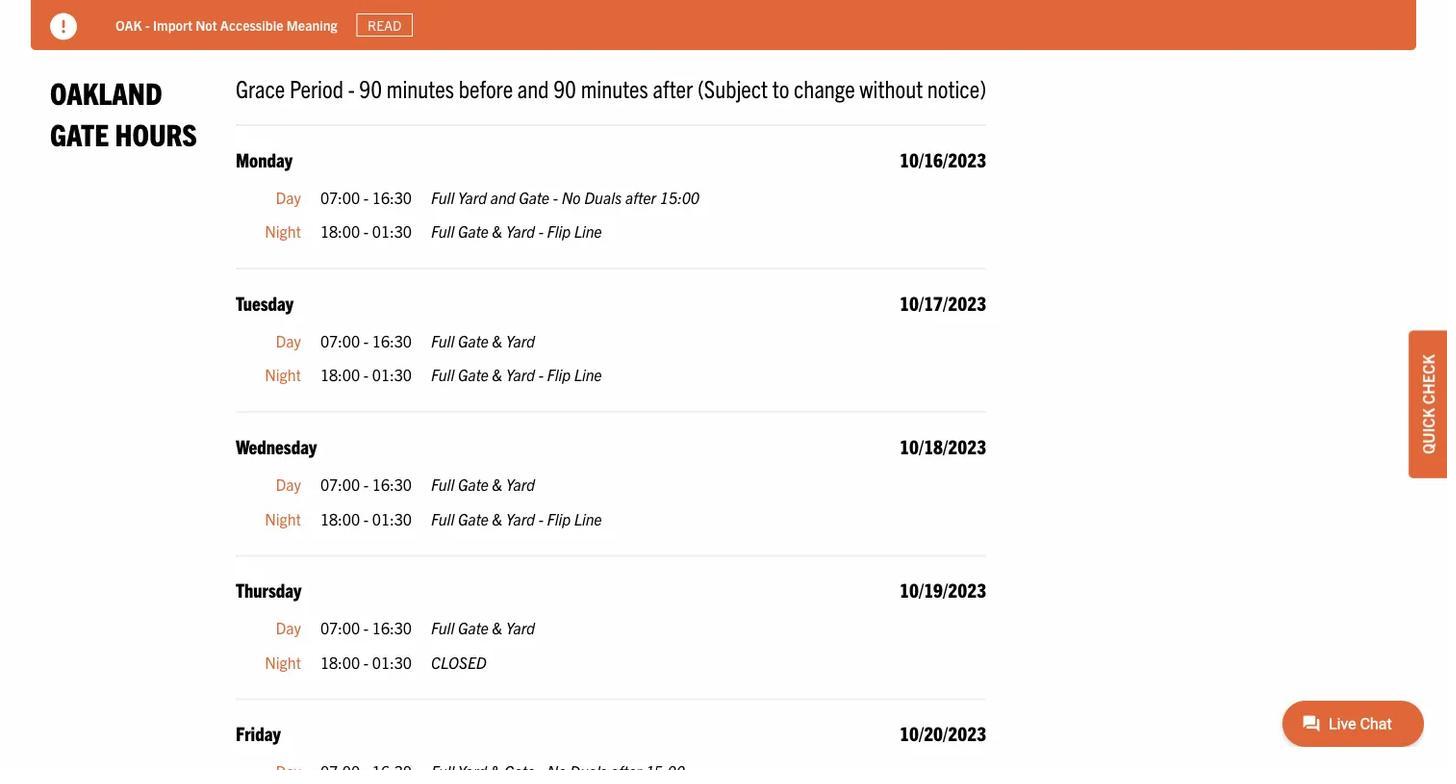 Task type: vqa. For each thing, say whether or not it's contained in the screenshot.
Monday LINE
yes



Task type: describe. For each thing, give the bounding box(es) containing it.
01:30 for wednesday
[[372, 509, 412, 528]]

oakland gate hours
[[50, 73, 197, 152]]

oakland
[[50, 73, 162, 111]]

(subject
[[698, 72, 768, 103]]

day for tuesday
[[276, 331, 301, 350]]

monday
[[236, 147, 293, 171]]

07:00 for tuesday
[[320, 331, 360, 350]]

07:00 - 16:30 for thursday
[[320, 618, 412, 637]]

1 90 from the left
[[359, 72, 382, 103]]

4 full from the top
[[431, 365, 455, 384]]

day for thursday
[[276, 618, 301, 637]]

01:30 for tuesday
[[372, 365, 412, 384]]

1 & from the top
[[493, 221, 503, 241]]

without
[[860, 72, 923, 103]]

quick check link
[[1409, 330, 1448, 478]]

18:00 - 01:30 for thursday
[[320, 652, 412, 671]]

07:00 for wednesday
[[320, 474, 360, 494]]

10/19/2023
[[900, 577, 987, 602]]

15:00
[[660, 187, 700, 206]]

2 full from the top
[[431, 221, 455, 241]]

2 & from the top
[[493, 331, 503, 350]]

duals
[[585, 187, 622, 206]]

1 minutes from the left
[[387, 72, 454, 103]]

solid image
[[50, 13, 77, 40]]

18:00 - 01:30 for wednesday
[[320, 509, 412, 528]]

07:00 for monday
[[320, 187, 360, 206]]

18:00 for tuesday
[[320, 365, 360, 384]]

10/17/2023
[[900, 290, 987, 314]]

night for wednesday
[[265, 509, 301, 528]]

full gate & yard for thursday
[[431, 618, 535, 637]]

1 full from the top
[[431, 187, 455, 206]]

1 vertical spatial after
[[626, 187, 657, 206]]

quick
[[1419, 408, 1438, 454]]

16:30 for wednesday
[[372, 474, 412, 494]]

read
[[368, 16, 402, 34]]

quick check
[[1419, 354, 1438, 454]]

5 full from the top
[[431, 474, 455, 494]]

night for monday
[[265, 221, 301, 241]]

thursday
[[236, 577, 302, 602]]

flip for wednesday
[[547, 509, 571, 528]]

10/20/2023
[[900, 721, 987, 745]]

change
[[794, 72, 856, 103]]

3 & from the top
[[493, 365, 503, 384]]

before
[[459, 72, 513, 103]]

day for wednesday
[[276, 474, 301, 494]]

full yard and gate - no duals after 15:00
[[431, 187, 700, 206]]

16:30 for thursday
[[372, 618, 412, 637]]

night for tuesday
[[265, 365, 301, 384]]

flip for tuesday
[[547, 365, 571, 384]]

01:30 for thursday
[[372, 652, 412, 671]]



Task type: locate. For each thing, give the bounding box(es) containing it.
-
[[145, 16, 150, 33], [348, 72, 355, 103], [364, 187, 369, 206], [553, 187, 558, 206], [364, 221, 369, 241], [539, 221, 544, 241], [364, 331, 369, 350], [364, 365, 369, 384], [539, 365, 544, 384], [364, 474, 369, 494], [364, 509, 369, 528], [539, 509, 544, 528], [364, 618, 369, 637], [364, 652, 369, 671]]

16:30
[[372, 187, 412, 206], [372, 331, 412, 350], [372, 474, 412, 494], [372, 618, 412, 637]]

0 vertical spatial full gate & yard
[[431, 331, 535, 350]]

flip for monday
[[547, 221, 571, 241]]

0 vertical spatial and
[[518, 72, 549, 103]]

3 01:30 from the top
[[372, 509, 412, 528]]

2 16:30 from the top
[[372, 331, 412, 350]]

line for monday
[[575, 221, 602, 241]]

3 full from the top
[[431, 331, 455, 350]]

full gate & yard
[[431, 331, 535, 350], [431, 474, 535, 494], [431, 618, 535, 637]]

10/16/2023
[[900, 147, 987, 171]]

after
[[653, 72, 693, 103], [626, 187, 657, 206]]

to
[[773, 72, 790, 103]]

2 minutes from the left
[[581, 72, 649, 103]]

and left no
[[491, 187, 515, 206]]

1 18:00 - 01:30 from the top
[[320, 221, 412, 241]]

1 vertical spatial full gate & yard
[[431, 474, 535, 494]]

gate inside oakland gate hours
[[50, 115, 109, 152]]

grace period - 90 minutes before and 90 minutes after (subject to change without notice)
[[236, 72, 987, 103]]

01:30
[[372, 221, 412, 241], [372, 365, 412, 384], [372, 509, 412, 528], [372, 652, 412, 671]]

full gate & yard - flip line for monday
[[431, 221, 602, 241]]

2 full gate & yard - flip line from the top
[[431, 365, 602, 384]]

1 vertical spatial and
[[491, 187, 515, 206]]

3 line from the top
[[575, 509, 602, 528]]

90
[[359, 72, 382, 103], [554, 72, 577, 103]]

2 vertical spatial line
[[575, 509, 602, 528]]

read link
[[357, 13, 413, 37]]

0 vertical spatial line
[[575, 221, 602, 241]]

10/18/2023
[[900, 434, 987, 458]]

3 16:30 from the top
[[372, 474, 412, 494]]

2 90 from the left
[[554, 72, 577, 103]]

0 vertical spatial full gate & yard - flip line
[[431, 221, 602, 241]]

18:00 - 01:30 for tuesday
[[320, 365, 412, 384]]

after right duals
[[626, 187, 657, 206]]

6 full from the top
[[431, 509, 455, 528]]

0 vertical spatial after
[[653, 72, 693, 103]]

1 day from the top
[[276, 187, 301, 206]]

oak
[[116, 16, 142, 33]]

1 vertical spatial line
[[575, 365, 602, 384]]

check
[[1419, 354, 1438, 404]]

hours
[[115, 115, 197, 152]]

2 01:30 from the top
[[372, 365, 412, 384]]

3 flip from the top
[[547, 509, 571, 528]]

0 vertical spatial flip
[[547, 221, 571, 241]]

1 07:00 - 16:30 from the top
[[320, 187, 412, 206]]

3 18:00 from the top
[[320, 509, 360, 528]]

2 18:00 - 01:30 from the top
[[320, 365, 412, 384]]

3 full gate & yard - flip line from the top
[[431, 509, 602, 528]]

1 01:30 from the top
[[372, 221, 412, 241]]

0 horizontal spatial minutes
[[387, 72, 454, 103]]

gate
[[50, 115, 109, 152], [519, 187, 550, 206], [458, 221, 489, 241], [458, 331, 489, 350], [458, 365, 489, 384], [458, 474, 489, 494], [458, 509, 489, 528], [458, 618, 489, 637]]

2 night from the top
[[265, 365, 301, 384]]

line for tuesday
[[575, 365, 602, 384]]

and
[[518, 72, 549, 103], [491, 187, 515, 206]]

night
[[265, 221, 301, 241], [265, 365, 301, 384], [265, 509, 301, 528], [265, 652, 301, 671]]

after left (subject
[[653, 72, 693, 103]]

not
[[196, 16, 217, 33]]

day for monday
[[276, 187, 301, 206]]

4 night from the top
[[265, 652, 301, 671]]

07:00 - 16:30 for wednesday
[[320, 474, 412, 494]]

1 full gate & yard from the top
[[431, 331, 535, 350]]

2 line from the top
[[575, 365, 602, 384]]

day down thursday
[[276, 618, 301, 637]]

3 07:00 - 16:30 from the top
[[320, 474, 412, 494]]

2 full gate & yard from the top
[[431, 474, 535, 494]]

01:30 for monday
[[372, 221, 412, 241]]

day down tuesday
[[276, 331, 301, 350]]

full gate & yard for wednesday
[[431, 474, 535, 494]]

18:00
[[320, 221, 360, 241], [320, 365, 360, 384], [320, 509, 360, 528], [320, 652, 360, 671]]

1 full gate & yard - flip line from the top
[[431, 221, 602, 241]]

2 07:00 - 16:30 from the top
[[320, 331, 412, 350]]

1 18:00 from the top
[[320, 221, 360, 241]]

night down wednesday
[[265, 509, 301, 528]]

3 18:00 - 01:30 from the top
[[320, 509, 412, 528]]

yard
[[458, 187, 487, 206], [506, 221, 535, 241], [506, 331, 535, 350], [506, 365, 535, 384], [506, 474, 535, 494], [506, 509, 535, 528], [506, 618, 535, 637]]

16:30 for tuesday
[[372, 331, 412, 350]]

3 night from the top
[[265, 509, 301, 528]]

meaning
[[287, 16, 338, 33]]

1 line from the top
[[575, 221, 602, 241]]

90 right before
[[554, 72, 577, 103]]

day down monday
[[276, 187, 301, 206]]

accessible
[[220, 16, 284, 33]]

2 vertical spatial flip
[[547, 509, 571, 528]]

3 day from the top
[[276, 474, 301, 494]]

1 night from the top
[[265, 221, 301, 241]]

2 flip from the top
[[547, 365, 571, 384]]

3 07:00 from the top
[[320, 474, 360, 494]]

4 01:30 from the top
[[372, 652, 412, 671]]

1 horizontal spatial and
[[518, 72, 549, 103]]

no
[[562, 187, 581, 206]]

tuesday
[[236, 290, 294, 314]]

1 vertical spatial flip
[[547, 365, 571, 384]]

night up wednesday
[[265, 365, 301, 384]]

1 vertical spatial full gate & yard - flip line
[[431, 365, 602, 384]]

2 vertical spatial full gate & yard - flip line
[[431, 509, 602, 528]]

1 horizontal spatial minutes
[[581, 72, 649, 103]]

6 & from the top
[[493, 618, 503, 637]]

2 18:00 from the top
[[320, 365, 360, 384]]

07:00 - 16:30 for tuesday
[[320, 331, 412, 350]]

night down thursday
[[265, 652, 301, 671]]

notice)
[[928, 72, 987, 103]]

2 vertical spatial full gate & yard
[[431, 618, 535, 637]]

4 18:00 - 01:30 from the top
[[320, 652, 412, 671]]

18:00 - 01:30 for monday
[[320, 221, 412, 241]]

closed
[[431, 652, 487, 671]]

1 07:00 from the top
[[320, 187, 360, 206]]

0 horizontal spatial and
[[491, 187, 515, 206]]

18:00 for wednesday
[[320, 509, 360, 528]]

wednesday
[[236, 434, 317, 458]]

period
[[290, 72, 344, 103]]

friday
[[236, 721, 281, 745]]

3 full gate & yard from the top
[[431, 618, 535, 637]]

7 full from the top
[[431, 618, 455, 637]]

4 16:30 from the top
[[372, 618, 412, 637]]

night up tuesday
[[265, 221, 301, 241]]

07:00 for thursday
[[320, 618, 360, 637]]

4 & from the top
[[493, 474, 503, 494]]

flip
[[547, 221, 571, 241], [547, 365, 571, 384], [547, 509, 571, 528]]

full gate & yard - flip line for wednesday
[[431, 509, 602, 528]]

import
[[153, 16, 193, 33]]

full gate & yard for tuesday
[[431, 331, 535, 350]]

90 right period
[[359, 72, 382, 103]]

07:00
[[320, 187, 360, 206], [320, 331, 360, 350], [320, 474, 360, 494], [320, 618, 360, 637]]

2 day from the top
[[276, 331, 301, 350]]

2 07:00 from the top
[[320, 331, 360, 350]]

line
[[575, 221, 602, 241], [575, 365, 602, 384], [575, 509, 602, 528]]

1 horizontal spatial 90
[[554, 72, 577, 103]]

and right before
[[518, 72, 549, 103]]

day
[[276, 187, 301, 206], [276, 331, 301, 350], [276, 474, 301, 494], [276, 618, 301, 637]]

1 flip from the top
[[547, 221, 571, 241]]

5 & from the top
[[493, 509, 503, 528]]

&
[[493, 221, 503, 241], [493, 331, 503, 350], [493, 365, 503, 384], [493, 474, 503, 494], [493, 509, 503, 528], [493, 618, 503, 637]]

4 18:00 from the top
[[320, 652, 360, 671]]

full
[[431, 187, 455, 206], [431, 221, 455, 241], [431, 331, 455, 350], [431, 365, 455, 384], [431, 474, 455, 494], [431, 509, 455, 528], [431, 618, 455, 637]]

0 horizontal spatial 90
[[359, 72, 382, 103]]

minutes
[[387, 72, 454, 103], [581, 72, 649, 103]]

18:00 for monday
[[320, 221, 360, 241]]

4 07:00 from the top
[[320, 618, 360, 637]]

full gate & yard - flip line for tuesday
[[431, 365, 602, 384]]

oak - import not accessible meaning
[[116, 16, 338, 33]]

18:00 for thursday
[[320, 652, 360, 671]]

07:00 - 16:30
[[320, 187, 412, 206], [320, 331, 412, 350], [320, 474, 412, 494], [320, 618, 412, 637]]

16:30 for monday
[[372, 187, 412, 206]]

full gate & yard - flip line
[[431, 221, 602, 241], [431, 365, 602, 384], [431, 509, 602, 528]]

night for thursday
[[265, 652, 301, 671]]

line for wednesday
[[575, 509, 602, 528]]

day down wednesday
[[276, 474, 301, 494]]

4 07:00 - 16:30 from the top
[[320, 618, 412, 637]]

grace
[[236, 72, 285, 103]]

18:00 - 01:30
[[320, 221, 412, 241], [320, 365, 412, 384], [320, 509, 412, 528], [320, 652, 412, 671]]

4 day from the top
[[276, 618, 301, 637]]

1 16:30 from the top
[[372, 187, 412, 206]]

07:00 - 16:30 for monday
[[320, 187, 412, 206]]



